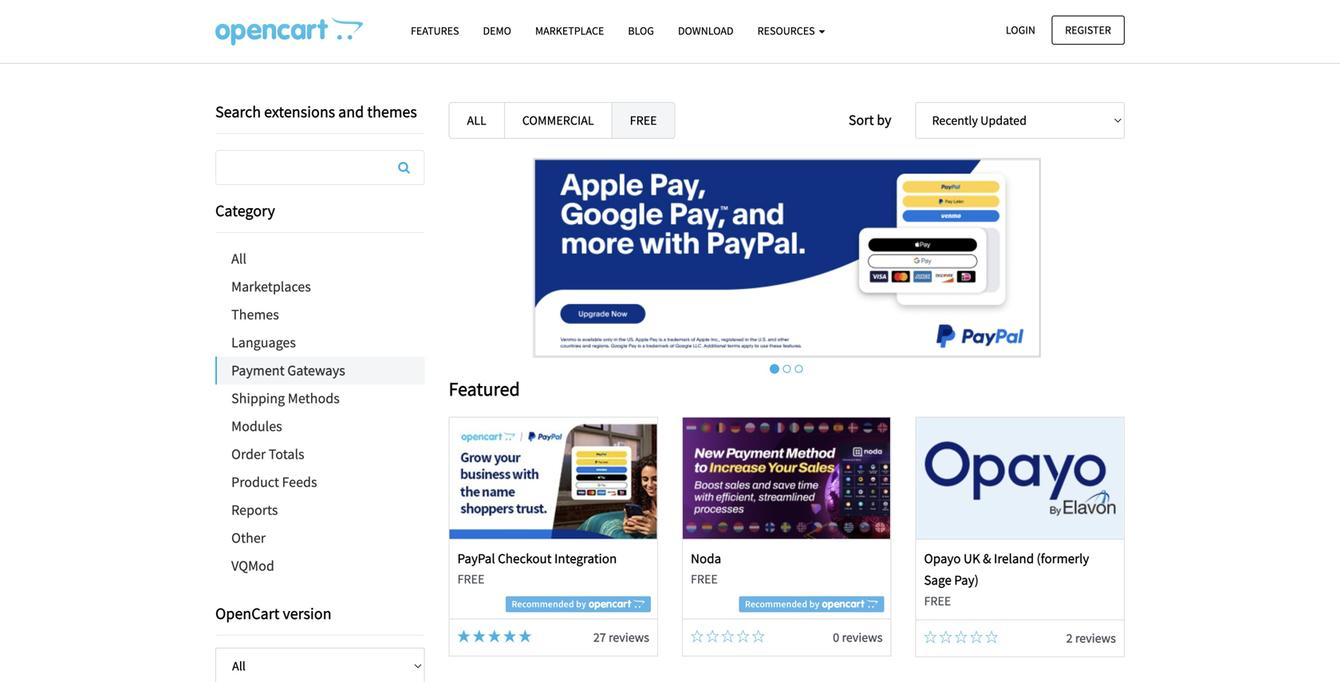 Task type: describe. For each thing, give the bounding box(es) containing it.
all for commercial
[[467, 113, 487, 128]]

and
[[338, 102, 364, 122]]

pay)
[[955, 572, 979, 589]]

0 horizontal spatial star light o image
[[691, 630, 704, 643]]

product
[[231, 473, 279, 491]]

demo
[[483, 24, 511, 38]]

opencart version
[[215, 604, 332, 624]]

noda image
[[683, 418, 891, 539]]

2 star light image from the left
[[473, 630, 486, 643]]

noda
[[691, 550, 722, 567]]

reviews for noda
[[842, 630, 883, 646]]

(formerly
[[1037, 550, 1090, 567]]

star light o image for noda
[[737, 630, 750, 643]]

sage
[[924, 572, 952, 589]]

paypal
[[458, 550, 495, 567]]

search extensions and themes
[[215, 102, 417, 122]]

free
[[630, 113, 657, 128]]

0
[[833, 630, 840, 646]]

resources
[[758, 24, 817, 38]]

marketplaces link
[[215, 273, 425, 301]]

reviews for paypal checkout integration
[[609, 630, 650, 646]]

register
[[1066, 23, 1112, 37]]

reports
[[231, 501, 278, 519]]

2 star light image from the left
[[519, 630, 532, 643]]

blog link
[[616, 17, 666, 45]]

payment
[[231, 361, 285, 379]]

modules link
[[215, 413, 425, 440]]

gateways
[[287, 361, 345, 379]]

1 star light image from the left
[[504, 630, 516, 643]]

2
[[1067, 630, 1073, 646]]

free link
[[612, 102, 676, 139]]

download link
[[666, 17, 746, 45]]

blog
[[628, 24, 654, 38]]

27 reviews
[[594, 630, 650, 646]]

by
[[877, 111, 892, 129]]

shipping methods link
[[215, 385, 425, 413]]

sort
[[849, 111, 874, 129]]

order totals
[[231, 445, 305, 463]]

integration
[[555, 550, 617, 567]]

paypal checkout integration image
[[450, 418, 657, 539]]

noda free
[[691, 550, 722, 587]]

paypal checkout integration link
[[458, 550, 617, 567]]

login link
[[993, 16, 1049, 45]]

opencart payment gateways image
[[215, 17, 363, 45]]

0 reviews
[[833, 630, 883, 646]]

1 star light image from the left
[[458, 630, 470, 643]]

opayo
[[924, 550, 961, 567]]

methods
[[288, 389, 340, 407]]

marketplace
[[535, 24, 604, 38]]

themes
[[367, 102, 417, 122]]

modules
[[231, 417, 282, 435]]

languages link
[[215, 329, 425, 357]]

shipping methods
[[231, 389, 340, 407]]

extensions
[[264, 102, 335, 122]]

sort by
[[849, 111, 892, 129]]



Task type: vqa. For each thing, say whether or not it's contained in the screenshot.
the top All link
yes



Task type: locate. For each thing, give the bounding box(es) containing it.
free
[[458, 571, 485, 587], [691, 571, 718, 587], [924, 593, 952, 609]]

free down noda link
[[691, 571, 718, 587]]

paypal checkout integration free
[[458, 550, 617, 587]]

themes link
[[215, 301, 425, 329]]

0 horizontal spatial star light image
[[504, 630, 516, 643]]

2 horizontal spatial star light image
[[488, 630, 501, 643]]

all for marketplaces
[[231, 250, 247, 268]]

2 horizontal spatial free
[[924, 593, 952, 609]]

1 horizontal spatial all
[[467, 113, 487, 128]]

featured
[[449, 377, 520, 401]]

product feeds link
[[215, 468, 425, 496]]

order
[[231, 445, 266, 463]]

payment gateways
[[231, 361, 345, 379]]

opencart
[[215, 604, 280, 624]]

star light o image
[[706, 630, 719, 643], [722, 630, 734, 643], [752, 630, 765, 643], [924, 631, 937, 644], [940, 631, 953, 644], [955, 631, 968, 644], [986, 631, 999, 644]]

paypal payment gateway image
[[533, 158, 1041, 358]]

product feeds
[[231, 473, 317, 491]]

opayo uk & ireland (formerly sage pay) free
[[924, 550, 1090, 609]]

vqmod
[[231, 557, 274, 575]]

opayo uk & ireland (formerly sage pay) link
[[924, 550, 1090, 589]]

0 horizontal spatial free
[[458, 571, 485, 587]]

marketplaces
[[231, 278, 311, 296]]

all link for marketplaces
[[215, 245, 425, 273]]

shipping
[[231, 389, 285, 407]]

0 horizontal spatial reviews
[[609, 630, 650, 646]]

login
[[1006, 23, 1036, 37]]

ireland
[[994, 550, 1034, 567]]

uk
[[964, 550, 981, 567]]

star light image
[[458, 630, 470, 643], [473, 630, 486, 643], [488, 630, 501, 643]]

commercial
[[523, 113, 594, 128]]

noda link
[[691, 550, 722, 567]]

free inside opayo uk & ireland (formerly sage pay) free
[[924, 593, 952, 609]]

other
[[231, 529, 266, 547]]

reviews right 0
[[842, 630, 883, 646]]

checkout
[[498, 550, 552, 567]]

languages
[[231, 334, 296, 352]]

payment gateways link
[[217, 357, 425, 385]]

all
[[467, 113, 487, 128], [231, 250, 247, 268]]

search
[[215, 102, 261, 122]]

download
[[678, 24, 734, 38]]

1 horizontal spatial star light o image
[[737, 630, 750, 643]]

1 horizontal spatial all link
[[449, 102, 505, 139]]

star light o image for opayo uk & ireland (formerly sage pay)
[[970, 631, 983, 644]]

1 vertical spatial all link
[[215, 245, 425, 273]]

themes
[[231, 306, 279, 324]]

reports link
[[215, 496, 425, 524]]

features
[[411, 24, 459, 38]]

other link
[[215, 524, 425, 552]]

27
[[594, 630, 606, 646]]

3 star light image from the left
[[488, 630, 501, 643]]

resources link
[[746, 17, 837, 45]]

star light image
[[504, 630, 516, 643], [519, 630, 532, 643]]

reviews
[[609, 630, 650, 646], [842, 630, 883, 646], [1076, 630, 1116, 646]]

free inside 'paypal checkout integration free'
[[458, 571, 485, 587]]

star light o image
[[691, 630, 704, 643], [737, 630, 750, 643], [970, 631, 983, 644]]

free down sage
[[924, 593, 952, 609]]

feeds
[[282, 473, 317, 491]]

reviews right 2
[[1076, 630, 1116, 646]]

totals
[[269, 445, 305, 463]]

0 horizontal spatial star light image
[[458, 630, 470, 643]]

1 horizontal spatial reviews
[[842, 630, 883, 646]]

opayo uk & ireland (formerly sage pay) image
[[917, 418, 1124, 539]]

demo link
[[471, 17, 523, 45]]

order totals link
[[215, 440, 425, 468]]

2 horizontal spatial star light o image
[[970, 631, 983, 644]]

free down 'paypal'
[[458, 571, 485, 587]]

marketplace link
[[523, 17, 616, 45]]

version
[[283, 604, 332, 624]]

vqmod link
[[215, 552, 425, 580]]

0 vertical spatial all
[[467, 113, 487, 128]]

category
[[215, 201, 275, 221]]

0 horizontal spatial all link
[[215, 245, 425, 273]]

1 vertical spatial all
[[231, 250, 247, 268]]

commercial link
[[504, 102, 613, 139]]

reviews for opayo uk & ireland (formerly sage pay)
[[1076, 630, 1116, 646]]

1 horizontal spatial star light image
[[519, 630, 532, 643]]

all link for commercial
[[449, 102, 505, 139]]

free inside noda free
[[691, 571, 718, 587]]

search image
[[398, 161, 410, 174]]

2 horizontal spatial reviews
[[1076, 630, 1116, 646]]

register link
[[1052, 16, 1125, 45]]

1 horizontal spatial star light image
[[473, 630, 486, 643]]

reviews right 27
[[609, 630, 650, 646]]

features link
[[399, 17, 471, 45]]

all link
[[449, 102, 505, 139], [215, 245, 425, 273]]

2 reviews
[[1067, 630, 1116, 646]]

0 horizontal spatial all
[[231, 250, 247, 268]]

None text field
[[216, 151, 424, 184]]

1 horizontal spatial free
[[691, 571, 718, 587]]

0 vertical spatial all link
[[449, 102, 505, 139]]

&
[[983, 550, 992, 567]]



